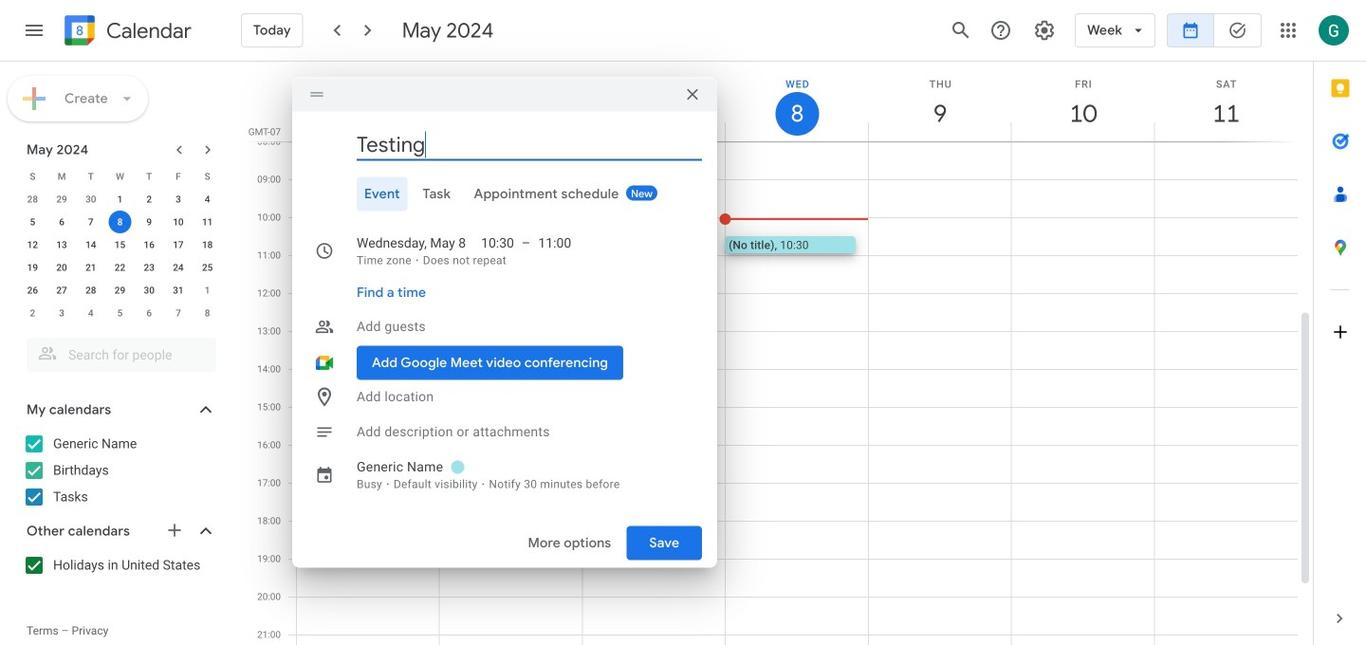 Task type: vqa. For each thing, say whether or not it's contained in the screenshot.
4 Element in the left of the page
yes



Task type: locate. For each thing, give the bounding box(es) containing it.
1 horizontal spatial tab list
[[1314, 62, 1366, 592]]

19 element
[[21, 256, 44, 279]]

april 28 element
[[21, 188, 44, 211]]

5 element
[[21, 211, 44, 233]]

1 row from the top
[[18, 165, 222, 188]]

25 element
[[196, 256, 219, 279]]

april 30 element
[[79, 188, 102, 211]]

main drawer image
[[23, 19, 46, 42]]

heading inside the calendar element
[[102, 19, 192, 42]]

2 element
[[138, 188, 161, 211]]

3 element
[[167, 188, 190, 211]]

2 row from the top
[[18, 188, 222, 211]]

None search field
[[0, 330, 235, 372]]

tab list
[[1314, 62, 1366, 592], [307, 177, 702, 211]]

7 element
[[79, 211, 102, 233]]

9 element
[[138, 211, 161, 233]]

3 column header from the left
[[582, 62, 726, 141]]

row
[[18, 165, 222, 188], [18, 188, 222, 211], [18, 211, 222, 233], [18, 233, 222, 256], [18, 256, 222, 279], [18, 279, 222, 302], [18, 302, 222, 324]]

wednesday, may 8, today element
[[726, 62, 869, 141]]

16 element
[[138, 233, 161, 256]]

june 4 element
[[79, 302, 102, 324]]

column header
[[296, 62, 440, 141], [439, 62, 583, 141], [582, 62, 726, 141], [725, 62, 869, 141], [868, 62, 1012, 141], [1011, 62, 1155, 141], [1154, 62, 1298, 141]]

to element
[[522, 234, 531, 253]]

13 element
[[50, 233, 73, 256]]

4 column header from the left
[[725, 62, 869, 141]]

21 element
[[79, 256, 102, 279]]

june 2 element
[[21, 302, 44, 324]]

6 element
[[50, 211, 73, 233]]

heading
[[102, 19, 192, 42]]

cell
[[105, 211, 135, 233]]

11 element
[[196, 211, 219, 233]]

Add title text field
[[357, 130, 702, 159]]

row group
[[18, 188, 222, 324]]

4 element
[[196, 188, 219, 211]]

grid
[[243, 62, 1313, 645]]

7 column header from the left
[[1154, 62, 1298, 141]]

june 1 element
[[196, 279, 219, 302]]

new element
[[626, 185, 657, 201]]

14 element
[[79, 233, 102, 256]]

27 element
[[50, 279, 73, 302]]

10 element
[[167, 211, 190, 233]]

april 29 element
[[50, 188, 73, 211]]

5 column header from the left
[[868, 62, 1012, 141]]



Task type: describe. For each thing, give the bounding box(es) containing it.
18 element
[[196, 233, 219, 256]]

28 element
[[79, 279, 102, 302]]

4 row from the top
[[18, 233, 222, 256]]

5 row from the top
[[18, 256, 222, 279]]

7 row from the top
[[18, 302, 222, 324]]

12 element
[[21, 233, 44, 256]]

24 element
[[167, 256, 190, 279]]

my calendars list
[[4, 429, 235, 512]]

calendar element
[[61, 11, 192, 53]]

8, today element
[[109, 211, 131, 233]]

26 element
[[21, 279, 44, 302]]

1 column header from the left
[[296, 62, 440, 141]]

23 element
[[138, 256, 161, 279]]

30 element
[[138, 279, 161, 302]]

add other calendars image
[[165, 521, 184, 540]]

15 element
[[109, 233, 131, 256]]

june 3 element
[[50, 302, 73, 324]]

0 horizontal spatial tab list
[[307, 177, 702, 211]]

june 7 element
[[167, 302, 190, 324]]

6 row from the top
[[18, 279, 222, 302]]

22 element
[[109, 256, 131, 279]]

2 column header from the left
[[439, 62, 583, 141]]

6 column header from the left
[[1011, 62, 1155, 141]]

cell inside may 2024 grid
[[105, 211, 135, 233]]

20 element
[[50, 256, 73, 279]]

17 element
[[167, 233, 190, 256]]

june 6 element
[[138, 302, 161, 324]]

Search for people text field
[[38, 338, 205, 372]]

settings menu image
[[1033, 19, 1056, 42]]

1 element
[[109, 188, 131, 211]]

june 5 element
[[109, 302, 131, 324]]

31 element
[[167, 279, 190, 302]]

29 element
[[109, 279, 131, 302]]

may 2024 grid
[[18, 165, 222, 324]]

3 row from the top
[[18, 211, 222, 233]]

june 8 element
[[196, 302, 219, 324]]



